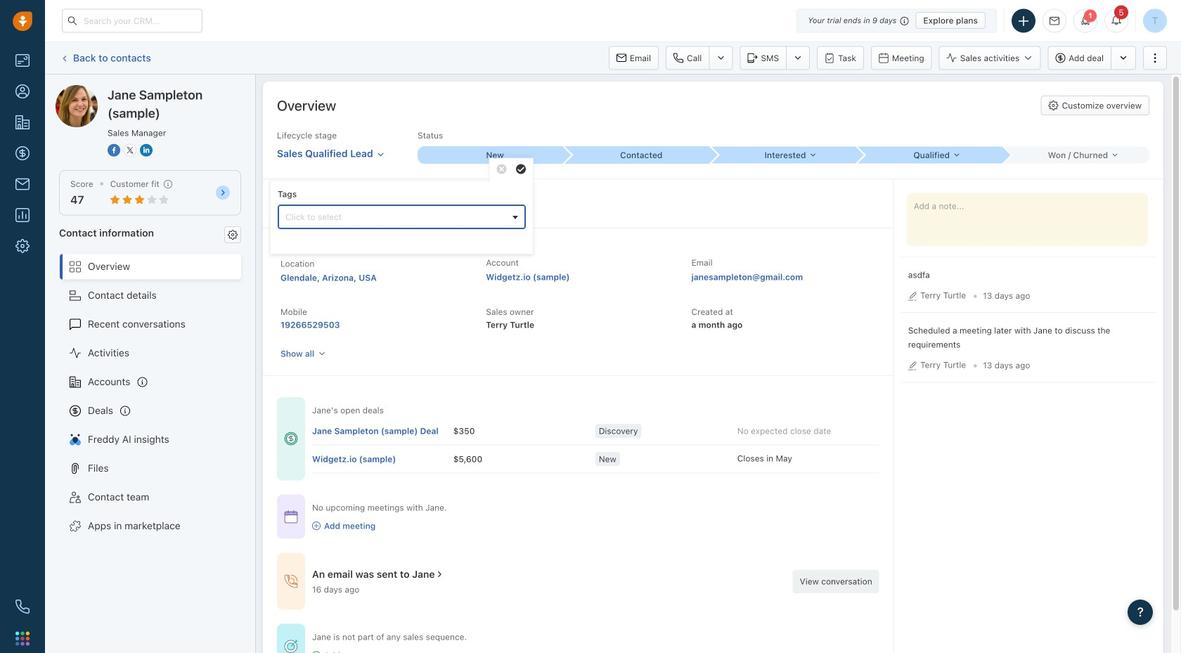 Task type: vqa. For each thing, say whether or not it's contained in the screenshot.
Text Color icon
no



Task type: locate. For each thing, give the bounding box(es) containing it.
cell for second row from the top of the page
[[312, 446, 454, 473]]

Search your CRM... text field
[[62, 9, 203, 33]]

cell
[[312, 417, 454, 445], [312, 446, 454, 473]]

container_wx8msf4aqz5i3rn1 image
[[284, 432, 298, 446], [312, 522, 321, 531], [435, 570, 445, 580], [284, 640, 298, 654]]

2 row from the top
[[312, 446, 880, 474]]

0 vertical spatial container_wx8msf4aqz5i3rn1 image
[[284, 510, 298, 524]]

send email image
[[1050, 16, 1060, 26]]

1 vertical spatial container_wx8msf4aqz5i3rn1 image
[[284, 575, 298, 589]]

1 row from the top
[[312, 417, 880, 446]]

mng settings image
[[228, 230, 238, 240]]

1 vertical spatial cell
[[312, 446, 454, 473]]

row
[[312, 417, 880, 446], [312, 446, 880, 474]]

container_wx8msf4aqz5i3rn1 image
[[284, 510, 298, 524], [284, 575, 298, 589], [312, 652, 321, 654]]

2 cell from the top
[[312, 446, 454, 473]]

0 vertical spatial cell
[[312, 417, 454, 445]]

row group
[[312, 417, 880, 474]]

1 cell from the top
[[312, 417, 454, 445]]

phone element
[[8, 593, 37, 621]]

cell for 1st row from the top
[[312, 417, 454, 445]]



Task type: describe. For each thing, give the bounding box(es) containing it.
freshworks switcher image
[[15, 632, 30, 646]]

phone image
[[15, 600, 30, 614]]

2 vertical spatial container_wx8msf4aqz5i3rn1 image
[[312, 652, 321, 654]]

Click to select search field
[[282, 209, 508, 224]]



